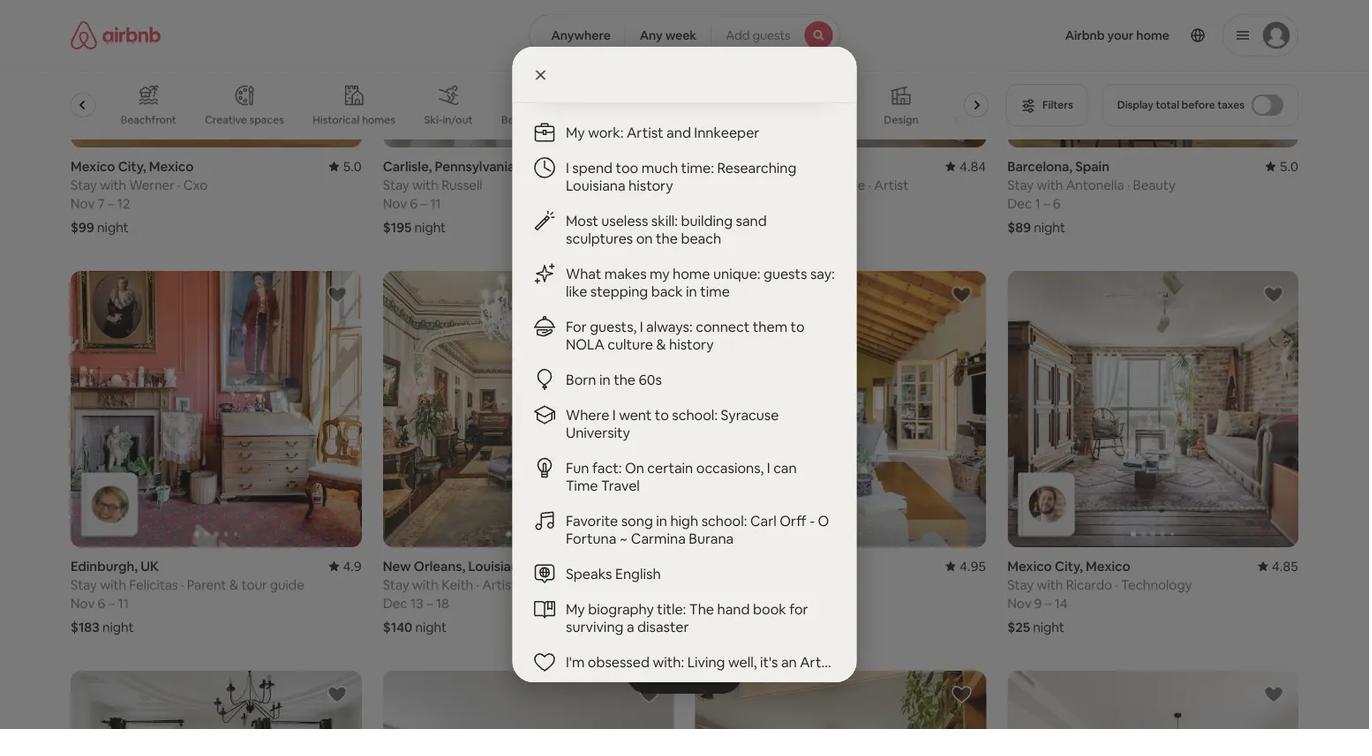 Task type: locate. For each thing, give the bounding box(es) containing it.
2 vertical spatial artist
[[482, 576, 517, 594]]

city, inside mexico city, mexico stay with ricardo · technology nov 9 – 14 $25 night
[[1056, 558, 1084, 575]]

1 horizontal spatial homes
[[660, 113, 693, 127]]

mexico city, mexico stay with werner · cxo nov 7 – 12 $99 night
[[71, 157, 208, 236]]

school: left carl
[[701, 512, 747, 530]]

ski-
[[424, 113, 443, 127]]

2 horizontal spatial artist
[[875, 176, 909, 193]]

luján
[[696, 558, 729, 575]]

2 horizontal spatial 5.0 out of 5 average rating image
[[1266, 157, 1299, 175]]

casas particulares
[[955, 113, 1046, 127]]

university
[[566, 424, 630, 442]]

new orleans, louisiana stay with keith · artist and innkeeper dec 13 – 18 $140 night
[[383, 558, 607, 636]]

mexico up werner
[[149, 157, 194, 175]]

& right bed
[[523, 113, 531, 127]]

makes
[[604, 265, 647, 283]]

4.85 out of 5 average rating image
[[1258, 558, 1299, 575]]

6 up $183
[[98, 595, 105, 612]]

2 horizontal spatial 6
[[1054, 195, 1061, 212]]

add to wishlist: paris, france image
[[952, 685, 973, 706]]

· down louisiana at the bottom left of the page
[[476, 576, 480, 594]]

– down edinburgh,
[[108, 595, 115, 612]]

0 horizontal spatial &
[[230, 576, 239, 594]]

2 5.0 from the left
[[656, 157, 674, 175]]

carl
[[750, 512, 777, 530]]

1 horizontal spatial 11
[[430, 195, 441, 212]]

nov inside luján de cuyo, argentina stay with patricia nov 10 – 15 $35 night
[[696, 595, 720, 612]]

in
[[599, 371, 610, 389], [656, 512, 667, 530]]

5.0
[[343, 157, 362, 175], [656, 157, 674, 175], [1280, 157, 1299, 175]]

– right 13
[[427, 595, 433, 612]]

display
[[1118, 98, 1154, 112]]

spain
[[1076, 157, 1110, 175]]

for guests, i always: connect them to nola culture & history
[[566, 318, 805, 353]]

1 vertical spatial my
[[566, 600, 585, 618]]

1 horizontal spatial 5.0 out of 5 average rating image
[[641, 157, 674, 175]]

to right 'went' at the left bottom
[[655, 406, 669, 424]]

artist inside new orleans, louisiana stay with keith · artist and innkeeper dec 13 – 18 $140 night
[[482, 576, 517, 594]]

cuyo,
[[750, 558, 786, 575]]

school: left "syracuse" at the right of page
[[672, 406, 718, 424]]

artist down louisiana at the bottom left of the page
[[482, 576, 517, 594]]

· inside new orleans, louisiana stay with keith · artist and innkeeper dec 13 – 18 $140 night
[[476, 576, 480, 594]]

the 60s
[[614, 371, 662, 389]]

&
[[523, 113, 531, 127], [230, 576, 239, 594]]

city, inside mexico city, mexico stay with werner · cxo nov 7 – 12 $99 night
[[118, 157, 146, 175]]

6 right 1 at the right
[[1054, 195, 1061, 212]]

cxo
[[184, 176, 208, 193]]

with inside new orleans, louisiana stay with keith · artist and innkeeper dec 13 – 18 $140 night
[[412, 576, 439, 594]]

homes right historical
[[362, 113, 396, 127]]

– right the 7
[[108, 195, 114, 212]]

0 horizontal spatial 5.0
[[343, 157, 362, 175]]

4.84 out of 5 average rating image
[[946, 157, 987, 175]]

well,
[[728, 653, 757, 671]]

$195
[[383, 218, 412, 236]]

6 up the $195
[[410, 195, 418, 212]]

stay down edinburgh,
[[71, 576, 97, 594]]

stay inside edinburgh, uk stay with felicitas · parent & tour guide nov 6 – 11 $183 night
[[71, 576, 97, 594]]

pennsylvania
[[435, 157, 515, 175]]

homes right "cycladic"
[[660, 113, 693, 127]]

stay up $99
[[71, 176, 97, 193]]

i inside i spend too much time: researching louisiana history
[[566, 159, 569, 177]]

0 vertical spatial guests
[[753, 27, 791, 43]]

night inside mexico city, mexico stay with werner · cxo nov 7 – 12 $99 night
[[97, 218, 129, 236]]

0 horizontal spatial in
[[599, 371, 610, 389]]

to right them
[[791, 318, 805, 336]]

4.95
[[960, 558, 987, 575]]

None search field
[[529, 14, 841, 57]]

a disaster
[[627, 618, 689, 636]]

dec
[[1008, 195, 1033, 212], [383, 595, 408, 612]]

group
[[71, 0, 362, 147], [383, 0, 674, 147], [696, 0, 987, 147], [1008, 0, 1299, 147], [43, 71, 1046, 140], [71, 271, 362, 548], [383, 271, 674, 548], [696, 271, 987, 548], [1008, 271, 1299, 548], [71, 671, 362, 730], [383, 671, 674, 730], [696, 671, 987, 730], [1008, 671, 1299, 730]]

superhost inside keith superhost
[[608, 50, 668, 66]]

with down edinburgh,
[[100, 576, 126, 594]]

· inside edinburgh, uk stay with felicitas · parent & tour guide nov 6 – 11 $183 night
[[181, 576, 184, 594]]

fun
[[566, 459, 589, 477]]

profile element
[[862, 0, 1299, 71]]

dec left 1 at the right
[[1008, 195, 1033, 212]]

mexico city, mexico stay with ricardo · technology nov 9 – 14 $25 night
[[1008, 558, 1193, 636]]

with inside the barcelona, spain stay with antonella · beauty dec 1 – 6 $89 night
[[1037, 176, 1064, 193]]

with down barcelona,
[[1037, 176, 1064, 193]]

$183
[[71, 619, 100, 636]]

add to wishlist: luján de cuyo, argentina image
[[952, 284, 973, 305]]

anywhere button
[[529, 14, 626, 57]]

1 horizontal spatial 6
[[410, 195, 418, 212]]

11 down carlisle,
[[430, 195, 441, 212]]

casas
[[955, 113, 985, 127]]

nov left 9
[[1008, 595, 1032, 612]]

school: inside where i went to school: syracuse university
[[672, 406, 718, 424]]

stay down palermo, at the top right of page
[[696, 176, 722, 193]]

0 vertical spatial dec
[[1008, 195, 1033, 212]]

my biography title: the hand book for surviving a disaster
[[566, 600, 808, 636]]

3 5.0 out of 5 average rating image from the left
[[1266, 157, 1299, 175]]

1 horizontal spatial in
[[656, 512, 667, 530]]

to inside "for guests, i always: connect them to nola culture & history"
[[791, 318, 805, 336]]

1 5.0 from the left
[[343, 157, 362, 175]]

& left tour
[[230, 576, 239, 594]]

-
[[810, 512, 815, 530]]

– inside mexico city, mexico stay with werner · cxo nov 7 – 12 $99 night
[[108, 195, 114, 212]]

– left 15
[[739, 595, 746, 612]]

· right gabriele
[[869, 176, 872, 193]]

keith for keith
[[596, 15, 668, 52]]

0 horizontal spatial to
[[655, 406, 669, 424]]

night down 1 at the right
[[1035, 218, 1066, 236]]

sculptures
[[566, 229, 633, 247]]

stay inside carlisle, pennsylvania stay with russell nov 6 – 11 $195 night
[[383, 176, 410, 193]]

and innkeeper
[[667, 123, 759, 141]]

guests inside the what makes my home unique: guests say: like stepping back in time
[[764, 265, 807, 283]]

sand
[[736, 212, 767, 230]]

with up 12
[[100, 176, 126, 193]]

1 horizontal spatial dec
[[1008, 195, 1033, 212]]

1 vertical spatial 11
[[118, 595, 129, 612]]

werner
[[129, 176, 175, 193]]

design
[[884, 113, 919, 127]]

stay inside mexico city, mexico stay with werner · cxo nov 7 – 12 $99 night
[[71, 176, 97, 193]]

· left beauty on the top
[[1128, 176, 1131, 193]]

i inside "for guests, i always: connect them to nola culture & history"
[[640, 318, 643, 336]]

3 5.0 from the left
[[1280, 157, 1299, 175]]

mexico up 9
[[1008, 558, 1053, 575]]

with down de
[[725, 576, 751, 594]]

with down palermo, at the top right of page
[[725, 176, 751, 193]]

night inside luján de cuyo, argentina stay with patricia nov 10 – 15 $35 night
[[721, 619, 753, 636]]

0 vertical spatial city,
[[118, 157, 146, 175]]

living
[[687, 653, 725, 671]]

0 horizontal spatial artist
[[482, 576, 517, 594]]

1 horizontal spatial to
[[791, 318, 805, 336]]

0 vertical spatial school:
[[672, 406, 718, 424]]

stay
[[71, 176, 97, 193], [383, 176, 410, 193], [696, 176, 722, 193], [1008, 176, 1034, 193], [71, 576, 97, 594], [383, 576, 410, 594], [696, 576, 722, 594], [1008, 576, 1034, 594]]

luján de cuyo, argentina stay with patricia nov 10 – 15 $35 night
[[696, 558, 851, 636]]

city,
[[118, 157, 146, 175], [1056, 558, 1084, 575]]

any week
[[640, 27, 697, 43]]

nov
[[71, 195, 95, 212], [383, 195, 407, 212], [71, 595, 95, 612], [696, 595, 720, 612], [1008, 595, 1032, 612]]

on
[[636, 229, 653, 247]]

occasions,
[[696, 459, 764, 477]]

stay up $25
[[1008, 576, 1034, 594]]

carmina burana
[[631, 530, 734, 548]]

night down 9
[[1034, 619, 1065, 636]]

1 vertical spatial in
[[656, 512, 667, 530]]

stay down carlisle,
[[383, 176, 410, 193]]

artist inside palermo, italy stay with gandolfo gabriele · artist
[[875, 176, 909, 193]]

nov inside carlisle, pennsylvania stay with russell nov 6 – 11 $195 night
[[383, 195, 407, 212]]

dec left 13
[[383, 595, 408, 612]]

city, up werner
[[118, 157, 146, 175]]

i'm
[[566, 653, 585, 671]]

gandolfo
[[754, 176, 811, 193]]

5.0 out of 5 average rating image
[[329, 157, 362, 175], [641, 157, 674, 175], [1266, 157, 1299, 175]]

0 horizontal spatial 6
[[98, 595, 105, 612]]

i left 'went' at the left bottom
[[612, 406, 616, 424]]

mexico
[[71, 157, 115, 175], [149, 157, 194, 175], [1008, 558, 1053, 575], [1086, 558, 1131, 575]]

guests
[[753, 27, 791, 43], [764, 265, 807, 283]]

city, up "ricardo"
[[1056, 558, 1084, 575]]

in left high
[[656, 512, 667, 530]]

artist
[[627, 123, 663, 141], [875, 176, 909, 193], [482, 576, 517, 594]]

0 vertical spatial 11
[[430, 195, 441, 212]]

· right "ricardo"
[[1116, 576, 1119, 594]]

building
[[681, 212, 733, 230]]

0 horizontal spatial 5.0 out of 5 average rating image
[[329, 157, 362, 175]]

– inside the barcelona, spain stay with antonella · beauty dec 1 – 6 $89 night
[[1044, 195, 1051, 212]]

· left parent at the left of page
[[181, 576, 184, 594]]

and
[[520, 576, 543, 594]]

my inside the my biography title: the hand book for surviving a disaster
[[566, 600, 585, 618]]

keith inside keith superhost
[[596, 15, 668, 52]]

0 horizontal spatial homes
[[362, 113, 396, 127]]

night inside the barcelona, spain stay with antonella · beauty dec 1 – 6 $89 night
[[1035, 218, 1066, 236]]

guests up hosting
[[753, 27, 791, 43]]

0 horizontal spatial city,
[[118, 157, 146, 175]]

guests left say:
[[764, 265, 807, 283]]

1 vertical spatial city,
[[1056, 558, 1084, 575]]

night down hand
[[721, 619, 753, 636]]

dec inside the barcelona, spain stay with antonella · beauty dec 1 – 6 $89 night
[[1008, 195, 1033, 212]]

i left always:
[[640, 318, 643, 336]]

· inside mexico city, mexico stay with werner · cxo nov 7 – 12 $99 night
[[178, 176, 181, 193]]

homes for cycladic homes
[[660, 113, 693, 127]]

· for mexico city, mexico stay with werner · cxo nov 7 – 12 $99 night
[[178, 176, 181, 193]]

nov up $183
[[71, 595, 95, 612]]

1 vertical spatial dec
[[383, 595, 408, 612]]

11
[[430, 195, 441, 212], [118, 595, 129, 612]]

$35
[[696, 619, 718, 636]]

· inside palermo, italy stay with gandolfo gabriele · artist
[[869, 176, 872, 193]]

– right 1 at the right
[[1044, 195, 1051, 212]]

my left the work:
[[566, 123, 585, 141]]

my down the innkeeper
[[566, 600, 585, 618]]

keith inside new orleans, louisiana stay with keith · artist and innkeeper dec 13 – 18 $140 night
[[442, 576, 474, 594]]

to inside where i went to school: syracuse university
[[655, 406, 669, 424]]

nov left 10
[[696, 595, 720, 612]]

1
[[1036, 195, 1041, 212]]

–
[[108, 195, 114, 212], [421, 195, 427, 212], [1044, 195, 1051, 212], [108, 595, 115, 612], [427, 595, 433, 612], [739, 595, 746, 612], [1046, 595, 1052, 612]]

night inside new orleans, louisiana stay with keith · artist and innkeeper dec 13 – 18 $140 night
[[415, 619, 447, 636]]

add to wishlist: edinburgh, uk image
[[327, 284, 348, 305]]

1 vertical spatial artist
[[875, 176, 909, 193]]

nov left the 7
[[71, 195, 95, 212]]

1 vertical spatial to
[[655, 406, 669, 424]]

night right $183
[[102, 619, 134, 636]]

city, for ricardo
[[1056, 558, 1084, 575]]

school: for high
[[701, 512, 747, 530]]

i left spend at the top left of the page
[[566, 159, 569, 177]]

most
[[566, 212, 598, 230]]

creative
[[205, 113, 247, 127]]

hosting
[[755, 54, 786, 66]]

felicitas
[[129, 576, 178, 594]]

with up 14
[[1037, 576, 1064, 594]]

nov inside edinburgh, uk stay with felicitas · parent & tour guide nov 6 – 11 $183 night
[[71, 595, 95, 612]]

i left the can
[[767, 459, 770, 477]]

guests,
[[590, 318, 637, 336]]

night right the $195
[[415, 218, 446, 236]]

night down 12
[[97, 218, 129, 236]]

night down '18'
[[415, 619, 447, 636]]

artist right gabriele
[[875, 176, 909, 193]]

18
[[436, 595, 449, 612]]

artist up much
[[627, 123, 663, 141]]

1 horizontal spatial artist
[[627, 123, 663, 141]]

in right born
[[599, 371, 610, 389]]

dec inside new orleans, louisiana stay with keith · artist and innkeeper dec 13 – 18 $140 night
[[383, 595, 408, 612]]

add to wishlist: new orleans, louisiana image
[[639, 284, 660, 305]]

nov inside mexico city, mexico stay with ricardo · technology nov 9 – 14 $25 night
[[1008, 595, 1032, 612]]

1 vertical spatial &
[[230, 576, 239, 594]]

0 vertical spatial my
[[566, 123, 585, 141]]

0 vertical spatial &
[[523, 113, 531, 127]]

1 vertical spatial school:
[[701, 512, 747, 530]]

0 vertical spatial artist
[[627, 123, 663, 141]]

stay inside luján de cuyo, argentina stay with patricia nov 10 – 15 $35 night
[[696, 576, 722, 594]]

4.96 out of 5 average rating image
[[634, 558, 674, 575]]

rooms
[[807, 113, 841, 127]]

fortuna
[[566, 530, 616, 548]]

most useless skill: building sand sculptures on the beach
[[566, 212, 767, 247]]

0 horizontal spatial dec
[[383, 595, 408, 612]]

my for my biography title: the hand book for surviving a disaster
[[566, 600, 585, 618]]

bed & breakfasts
[[502, 113, 586, 127]]

2 horizontal spatial 5.0
[[1280, 157, 1299, 175]]

i inside where i went to school: syracuse university
[[612, 406, 616, 424]]

patricia
[[754, 576, 799, 594]]

with up 13
[[412, 576, 439, 594]]

mexico up "ricardo"
[[1086, 558, 1131, 575]]

1 horizontal spatial 5.0
[[656, 157, 674, 175]]

1 my from the top
[[566, 123, 585, 141]]

with inside edinburgh, uk stay with felicitas · parent & tour guide nov 6 – 11 $183 night
[[100, 576, 126, 594]]

stay inside mexico city, mexico stay with ricardo · technology nov 9 – 14 $25 night
[[1008, 576, 1034, 594]]

0 vertical spatial to
[[791, 318, 805, 336]]

– down carlisle,
[[421, 195, 427, 212]]

with inside carlisle, pennsylvania stay with russell nov 6 – 11 $195 night
[[412, 176, 439, 193]]

nov inside mexico city, mexico stay with werner · cxo nov 7 – 12 $99 night
[[71, 195, 95, 212]]

– inside new orleans, louisiana stay with keith · artist and innkeeper dec 13 – 18 $140 night
[[427, 595, 433, 612]]

bed
[[502, 113, 521, 127]]

any week button
[[625, 14, 712, 57]]

· for palermo, italy stay with gandolfo gabriele · artist
[[869, 176, 872, 193]]

o
[[818, 512, 829, 530]]

– right 9
[[1046, 595, 1052, 612]]

stay down new
[[383, 576, 410, 594]]

– inside luján de cuyo, argentina stay with patricia nov 10 – 15 $35 night
[[739, 595, 746, 612]]

6
[[410, 195, 418, 212], [1054, 195, 1061, 212], [98, 595, 105, 612]]

with down carlisle,
[[412, 176, 439, 193]]

1 5.0 out of 5 average rating image from the left
[[329, 157, 362, 175]]

0 horizontal spatial 11
[[118, 595, 129, 612]]

2 5.0 out of 5 average rating image from the left
[[641, 157, 674, 175]]

palermo, italy stay with gandolfo gabriele · artist
[[696, 157, 909, 193]]

· left cxo
[[178, 176, 181, 193]]

time:
[[681, 159, 714, 177]]

11 down edinburgh,
[[118, 595, 129, 612]]

school: for to
[[672, 406, 718, 424]]

5.0 out of 5 average rating image for barcelona, spain stay with antonella · beauty dec 1 – 6 $89 night
[[1266, 157, 1299, 175]]

1 horizontal spatial city,
[[1056, 558, 1084, 575]]

stay down luján
[[696, 576, 722, 594]]

2 my from the top
[[566, 600, 585, 618]]

nov up the $195
[[383, 195, 407, 212]]

stay down barcelona,
[[1008, 176, 1034, 193]]

barcelona,
[[1008, 157, 1073, 175]]

beachfront
[[121, 113, 177, 127]]

connect
[[696, 318, 750, 336]]

1 vertical spatial guests
[[764, 265, 807, 283]]

carlisle, pennsylvania stay with russell nov 6 – 11 $195 night
[[383, 157, 515, 236]]

school: inside favorite song in high school: carl orff - o fortuna ~ carmina burana
[[701, 512, 747, 530]]

· inside mexico city, mexico stay with ricardo · technology nov 9 – 14 $25 night
[[1116, 576, 1119, 594]]

none search field containing anywhere
[[529, 14, 841, 57]]

4.9 out of 5 average rating image
[[329, 558, 362, 575]]



Task type: vqa. For each thing, say whether or not it's contained in the screenshot.
topmost SCHOOL:
yes



Task type: describe. For each thing, give the bounding box(es) containing it.
technology
[[1122, 576, 1193, 594]]

5.0 for mexico city, mexico stay with werner · cxo nov 7 – 12 $99 night
[[343, 157, 362, 175]]

4.85
[[1273, 558, 1299, 575]]

artist inside 'host preview' dialog
[[627, 123, 663, 141]]

the
[[689, 600, 714, 618]]

stepping
[[590, 282, 648, 300]]

obsessed
[[588, 653, 650, 671]]

i inside 'fun fact: on certain occasions, i can time travel'
[[767, 459, 770, 477]]

· inside the barcelona, spain stay with antonella · beauty dec 1 – 6 $89 night
[[1128, 176, 1131, 193]]

$25
[[1008, 619, 1031, 636]]

5.0 for carlisle, pennsylvania stay with russell nov 6 – 11 $195 night
[[656, 157, 674, 175]]

group containing historical homes
[[43, 71, 1046, 140]]

show map
[[644, 665, 705, 681]]

artist for new orleans, louisiana stay with keith · artist and innkeeper dec 13 – 18 $140 night
[[482, 576, 517, 594]]

spend
[[572, 159, 613, 177]]

city, for werner
[[118, 157, 146, 175]]

gabriele
[[814, 176, 866, 193]]

stay inside palermo, italy stay with gandolfo gabriele · artist
[[696, 176, 722, 193]]

6 inside carlisle, pennsylvania stay with russell nov 6 – 11 $195 night
[[410, 195, 418, 212]]

4.84
[[960, 157, 987, 175]]

5.0 out of 5 average rating image for carlisle, pennsylvania stay with russell nov 6 – 11 $195 night
[[641, 157, 674, 175]]

night inside edinburgh, uk stay with felicitas · parent & tour guide nov 6 – 11 $183 night
[[102, 619, 134, 636]]

surviving
[[566, 618, 624, 636]]

particulares
[[987, 113, 1046, 127]]

$83
[[696, 218, 719, 236]]

display total before taxes
[[1118, 98, 1245, 112]]

what
[[566, 265, 601, 283]]

speaks
[[566, 565, 612, 583]]

in inside favorite song in high school: carl orff - o fortuna ~ carmina burana
[[656, 512, 667, 530]]

book
[[753, 600, 786, 618]]

certain
[[647, 459, 693, 477]]

fun fact: on certain occasions, i can time travel
[[566, 459, 797, 495]]

6 inside edinburgh, uk stay with felicitas · parent & tour guide nov 6 – 11 $183 night
[[98, 595, 105, 612]]

guests inside button
[[753, 27, 791, 43]]

the beach
[[656, 229, 721, 247]]

add to wishlist: madrid, spain image
[[1264, 685, 1285, 706]]

i spend too much time: researching louisiana history
[[566, 159, 797, 194]]

with inside luján de cuyo, argentina stay with patricia nov 10 – 15 $35 night
[[725, 576, 751, 594]]

12
[[117, 195, 130, 212]]

– inside carlisle, pennsylvania stay with russell nov 6 – 11 $195 night
[[421, 195, 427, 212]]

8 years hosting
[[730, 30, 786, 66]]

uk
[[141, 558, 159, 575]]

9
[[1035, 595, 1043, 612]]

for
[[789, 600, 808, 618]]

time travel
[[566, 477, 640, 495]]

show
[[644, 665, 676, 681]]

before
[[1182, 98, 1216, 112]]

ski-in/out
[[424, 113, 473, 127]]

hand
[[717, 600, 750, 618]]

add guests
[[726, 27, 791, 43]]

fact:
[[592, 459, 622, 477]]

11 inside edinburgh, uk stay with felicitas · parent & tour guide nov 6 – 11 $183 night
[[118, 595, 129, 612]]

where i went to school: syracuse university
[[566, 406, 779, 442]]

with inside mexico city, mexico stay with werner · cxo nov 7 – 12 $99 night
[[100, 176, 126, 193]]

15
[[748, 595, 761, 612]]

– inside edinburgh, uk stay with felicitas · parent & tour guide nov 6 – 11 $183 night
[[108, 595, 115, 612]]

it's
[[760, 653, 778, 671]]

useless
[[601, 212, 648, 230]]

10
[[723, 595, 736, 612]]

host preview dialog
[[513, 0, 857, 730]]

5.0 out of 5 average rating image for mexico city, mexico stay with werner · cxo nov 7 – 12 $99 night
[[329, 157, 362, 175]]

them
[[753, 318, 788, 336]]

beauty
[[1134, 176, 1176, 193]]

born
[[566, 371, 596, 389]]

· for mexico city, mexico stay with ricardo · technology nov 9 – 14 $25 night
[[1116, 576, 1119, 594]]

de
[[731, 558, 747, 575]]

ricardo
[[1067, 576, 1113, 594]]

stay inside the barcelona, spain stay with antonella · beauty dec 1 – 6 $89 night
[[1008, 176, 1034, 193]]

parent
[[187, 576, 227, 594]]

7
[[98, 195, 105, 212]]

artist for palermo, italy stay with gandolfo gabriele · artist
[[875, 176, 909, 193]]

display total before taxes button
[[1103, 84, 1299, 126]]

stay inside new orleans, louisiana stay with keith · artist and innkeeper dec 13 – 18 $140 night
[[383, 576, 410, 594]]

& inside edinburgh, uk stay with felicitas · parent & tour guide nov 6 – 11 $183 night
[[230, 576, 239, 594]]

palermo,
[[696, 157, 750, 175]]

title:
[[657, 600, 686, 618]]

creative spaces
[[205, 113, 284, 127]]

– inside mexico city, mexico stay with ricardo · technology nov 9 – 14 $25 night
[[1046, 595, 1052, 612]]

$89
[[1008, 218, 1032, 236]]

add to wishlist: saint-ouen, france image
[[327, 685, 348, 706]]

total
[[1156, 98, 1180, 112]]

night right $83 at top
[[722, 218, 753, 236]]

add
[[726, 27, 750, 43]]

add to wishlist: mexico city, mexico image
[[1264, 284, 1285, 305]]

too
[[616, 159, 638, 177]]

my for my work: artist and innkeeper
[[566, 123, 585, 141]]

edinburgh, uk stay with felicitas · parent & tour guide nov 6 – 11 $183 night
[[71, 558, 304, 636]]

with inside palermo, italy stay with gandolfo gabriele · artist
[[725, 176, 751, 193]]

innkeeper
[[546, 576, 607, 594]]

with inside mexico city, mexico stay with ricardo · technology nov 9 – 14 $25 night
[[1037, 576, 1064, 594]]

back
[[651, 282, 683, 300]]

13
[[411, 595, 424, 612]]

favorite song in high school: carl orff - o fortuna ~ carmina burana
[[566, 512, 829, 548]]

$140
[[383, 619, 413, 636]]

4.96
[[648, 558, 674, 575]]

antonella
[[1067, 176, 1125, 193]]

homes for historical homes
[[362, 113, 396, 127]]

night inside carlisle, pennsylvania stay with russell nov 6 – 11 $195 night
[[415, 218, 446, 236]]

add to wishlist: københavn, denmark image
[[639, 685, 660, 706]]

· for new orleans, louisiana stay with keith · artist and innkeeper dec 13 – 18 $140 night
[[476, 576, 480, 594]]

spaces
[[250, 113, 284, 127]]

speaks english
[[566, 565, 661, 583]]

researching
[[717, 159, 797, 177]]

anywhere
[[552, 27, 611, 43]]

edinburgh,
[[71, 558, 138, 575]]

keith for keith superhost
[[596, 15, 668, 52]]

born in the 60s
[[566, 371, 662, 389]]

skill:
[[651, 212, 678, 230]]

where
[[566, 406, 609, 424]]

1 horizontal spatial &
[[523, 113, 531, 127]]

favorite
[[566, 512, 618, 530]]

11 inside carlisle, pennsylvania stay with russell nov 6 – 11 $195 night
[[430, 195, 441, 212]]

4.95 out of 5 average rating image
[[946, 558, 987, 575]]

biography
[[588, 600, 654, 618]]

4.9
[[343, 558, 362, 575]]

14
[[1055, 595, 1068, 612]]

song
[[621, 512, 653, 530]]

5.0 for barcelona, spain stay with antonella · beauty dec 1 – 6 $89 night
[[1280, 157, 1299, 175]]

italy
[[753, 157, 780, 175]]

new
[[383, 558, 411, 575]]

russell
[[442, 176, 483, 193]]

8 years of hosting group
[[730, 30, 815, 66]]

night inside mexico city, mexico stay with ricardo · technology nov 9 – 14 $25 night
[[1034, 619, 1065, 636]]

any
[[640, 27, 663, 43]]

mexico up the 7
[[71, 157, 115, 175]]

nola
[[566, 335, 604, 353]]

$83 night
[[696, 218, 753, 236]]

0 vertical spatial in
[[599, 371, 610, 389]]

dammusi
[[723, 113, 770, 127]]

6 inside the barcelona, spain stay with antonella · beauty dec 1 – 6 $89 night
[[1054, 195, 1061, 212]]



